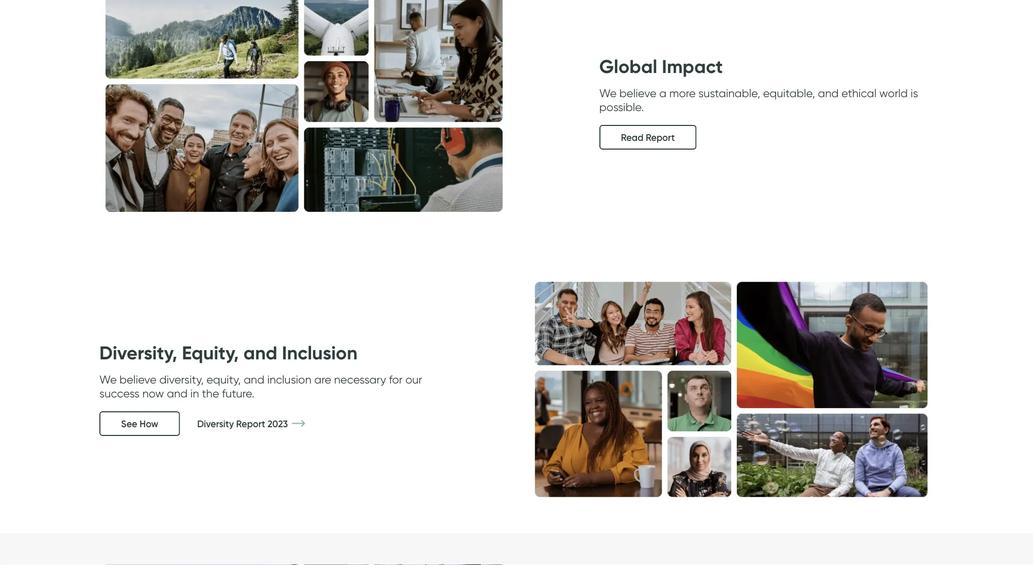 Task type: locate. For each thing, give the bounding box(es) containing it.
we inside we believe diversity, equity, and inclusion are necessary for our success now and in the future.
[[99, 374, 117, 387]]

0 vertical spatial we
[[599, 87, 617, 100]]

global impact
[[599, 55, 723, 78]]

report for diversity
[[236, 419, 265, 430]]

1 vertical spatial report
[[236, 419, 265, 430]]

see
[[121, 419, 137, 430]]

is
[[911, 87, 918, 100]]

0 horizontal spatial we
[[99, 374, 117, 387]]

and left ethical
[[818, 87, 839, 100]]

1 vertical spatial we
[[99, 374, 117, 387]]

sustainable,
[[698, 87, 760, 100]]

ethical
[[841, 87, 877, 100]]

believe inside we believe a more sustainable, equitable, and ethical world is possible.
[[619, 87, 656, 100]]

1 vertical spatial believe
[[119, 374, 157, 387]]

and up we believe diversity, equity, and inclusion are necessary for our success now and in the future.
[[243, 342, 277, 365]]

diversity, equity, and inclusion
[[99, 342, 358, 365]]

we for diversity, equity, and inclusion
[[99, 374, 117, 387]]

report left "2023"
[[236, 419, 265, 430]]

read
[[621, 132, 643, 143]]

believe left a
[[619, 87, 656, 100]]

necessary
[[334, 374, 386, 387]]

global
[[599, 55, 657, 78]]

1 horizontal spatial we
[[599, 87, 617, 100]]

we
[[599, 87, 617, 100], [99, 374, 117, 387]]

we inside we believe a more sustainable, equitable, and ethical world is possible.
[[599, 87, 617, 100]]

0 horizontal spatial report
[[236, 419, 265, 430]]

believe
[[619, 87, 656, 100], [119, 374, 157, 387]]

impact
[[662, 55, 723, 78]]

we down diversity,
[[99, 374, 117, 387]]

2023
[[268, 419, 288, 430]]

equity,
[[206, 374, 241, 387]]

0 vertical spatial believe
[[619, 87, 656, 100]]

possible.
[[599, 100, 644, 114]]

believe inside we believe diversity, equity, and inclusion are necessary for our success now and in the future.
[[119, 374, 157, 387]]

0 vertical spatial report
[[646, 132, 675, 143]]

and right the "equity,"
[[244, 374, 264, 387]]

see how link
[[99, 412, 180, 437]]

diversity
[[197, 419, 234, 430]]

1 horizontal spatial believe
[[619, 87, 656, 100]]

read report
[[621, 132, 675, 143]]

and
[[818, 87, 839, 100], [243, 342, 277, 365], [244, 374, 264, 387], [167, 387, 188, 401]]

0 horizontal spatial believe
[[119, 374, 157, 387]]

report
[[646, 132, 675, 143], [236, 419, 265, 430]]

report for read
[[646, 132, 675, 143]]

more
[[669, 87, 696, 100]]

1 horizontal spatial report
[[646, 132, 675, 143]]

our
[[405, 374, 422, 387]]

believe down diversity,
[[119, 374, 157, 387]]

now
[[142, 387, 164, 401]]

report right read
[[646, 132, 675, 143]]

inclusion
[[282, 342, 358, 365]]

we down global
[[599, 87, 617, 100]]



Task type: vqa. For each thing, say whether or not it's contained in the screenshot.
Diversity, Equity, and Inclusion IMAGE
yes



Task type: describe. For each thing, give the bounding box(es) containing it.
diversity report 2023
[[197, 419, 288, 430]]

believe for global
[[619, 87, 656, 100]]

diversity report 2023 link
[[197, 419, 320, 430]]

believe for diversity,
[[119, 374, 157, 387]]

diversity,
[[159, 374, 204, 387]]

how
[[140, 419, 158, 430]]

diversity, equity, and inclusion image
[[529, 276, 934, 504]]

equitable,
[[763, 87, 815, 100]]

in
[[190, 387, 199, 401]]

world
[[879, 87, 908, 100]]

and inside we believe a more sustainable, equitable, and ethical world is possible.
[[818, 87, 839, 100]]

the
[[202, 387, 219, 401]]

we believe a more sustainable, equitable, and ethical world is possible.
[[599, 87, 918, 114]]

a
[[659, 87, 667, 100]]

for
[[389, 374, 403, 387]]

diversity,
[[99, 342, 177, 365]]

see how
[[121, 419, 158, 430]]

inclusion
[[267, 374, 311, 387]]

global impact image
[[99, 0, 509, 219]]

success
[[99, 387, 140, 401]]

equity,
[[182, 342, 239, 365]]

we believe diversity, equity, and inclusion are necessary for our success now and in the future.
[[99, 374, 422, 401]]

read report link
[[599, 125, 696, 150]]

are
[[314, 374, 331, 387]]

we for global impact
[[599, 87, 617, 100]]

and left in at the left bottom of the page
[[167, 387, 188, 401]]

future.
[[222, 387, 254, 401]]



